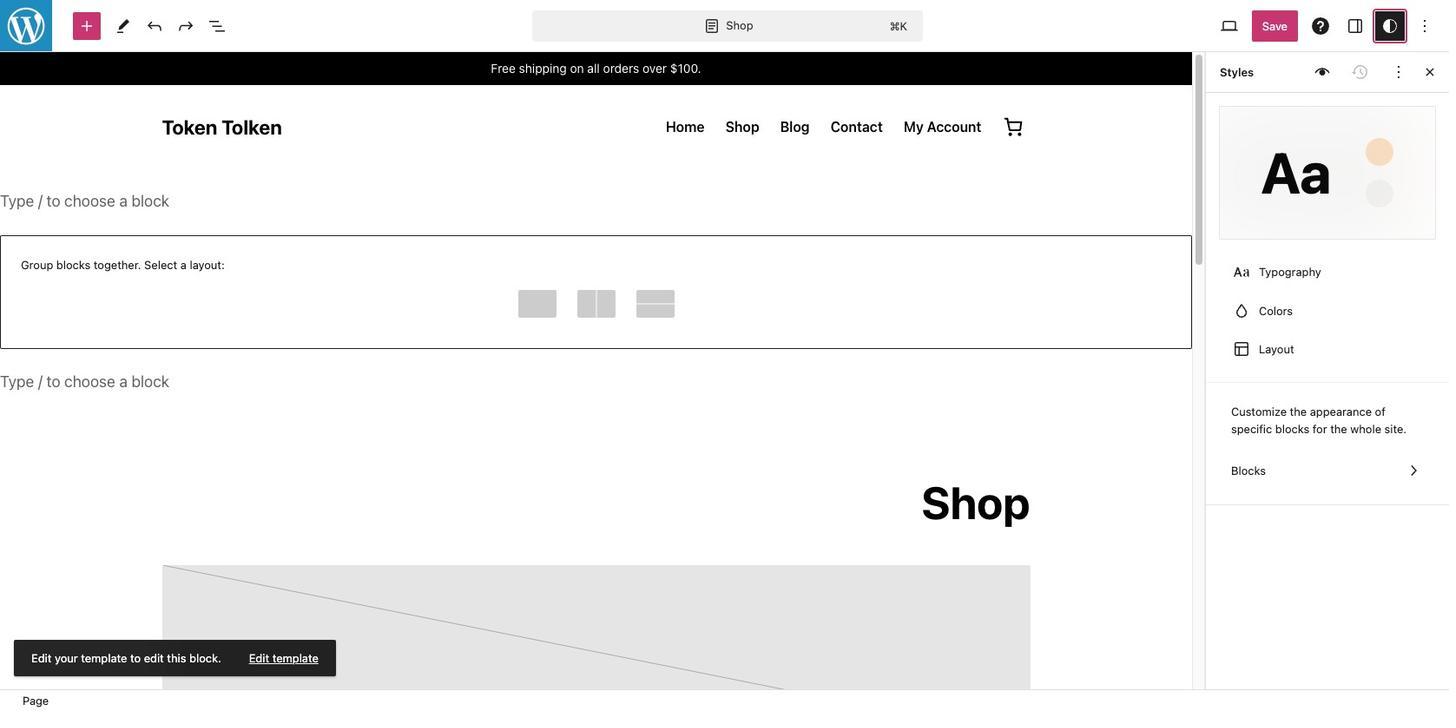 Task type: locate. For each thing, give the bounding box(es) containing it.
with current color image inside layout button
[[1231, 339, 1252, 359]]

blocks button
[[1220, 452, 1435, 490]]

redo image
[[175, 15, 196, 36]]

with current color image inside typography button
[[1231, 262, 1252, 282]]

styles image
[[1380, 15, 1401, 36]]

site icon image
[[0, 0, 54, 53]]

edit
[[31, 651, 52, 665], [249, 651, 269, 665]]

1 edit from the left
[[31, 651, 52, 665]]

0 horizontal spatial the
[[1290, 405, 1307, 419]]

0 horizontal spatial edit
[[31, 651, 52, 665]]

layout button
[[1220, 330, 1435, 368]]

edit right block. at bottom left
[[249, 651, 269, 665]]

the
[[1290, 405, 1307, 419], [1331, 422, 1348, 436]]

customize
[[1231, 405, 1287, 419]]

of
[[1375, 405, 1386, 419]]

with current color image left layout on the right of page
[[1231, 339, 1252, 359]]

options image
[[1415, 15, 1435, 36]]

the up blocks in the bottom right of the page
[[1290, 405, 1307, 419]]

colors button
[[1220, 291, 1435, 330]]

appearance
[[1310, 405, 1372, 419]]

the down the appearance
[[1331, 422, 1348, 436]]

site.
[[1385, 422, 1407, 436]]

1 horizontal spatial template
[[272, 651, 319, 665]]

save button
[[1252, 10, 1298, 41]]

typography
[[1259, 265, 1322, 279]]

page
[[23, 694, 49, 708]]

colors
[[1259, 304, 1293, 317]]

list containing typography
[[1220, 253, 1435, 368]]

edit left 'your' at the left
[[31, 651, 52, 665]]

with current color image inside blocks button
[[1403, 461, 1424, 481]]

block.
[[189, 651, 221, 665]]

save
[[1263, 19, 1288, 33]]

list
[[1220, 253, 1435, 368]]

shop
[[726, 18, 753, 32]]

with current color image
[[1231, 262, 1252, 282], [1231, 300, 1252, 321], [1231, 339, 1252, 359], [1403, 461, 1424, 481]]

toggle block inserter image
[[76, 15, 97, 36]]

styles
[[1220, 65, 1254, 79]]

with current color image left typography
[[1231, 262, 1252, 282]]

1 horizontal spatial the
[[1331, 422, 1348, 436]]

your
[[55, 651, 78, 665]]

edit for edit your template to edit this block.
[[31, 651, 52, 665]]

with current color image for typography
[[1231, 262, 1252, 282]]

with current color image for colors
[[1231, 300, 1252, 321]]

template
[[81, 651, 127, 665], [272, 651, 319, 665]]

editor top bar region
[[0, 0, 1449, 52]]

2 edit from the left
[[249, 651, 269, 665]]

view image
[[1219, 15, 1240, 36]]

close styles image
[[1420, 62, 1441, 82]]

styles actions menu bar
[[1220, 56, 1415, 88]]

1 horizontal spatial edit
[[249, 651, 269, 665]]

blocks
[[1231, 464, 1266, 478]]

1 template from the left
[[81, 651, 127, 665]]

with current color image down site.
[[1403, 461, 1424, 481]]

with current color image inside the colors 'button'
[[1231, 300, 1252, 321]]

edit inside button
[[249, 651, 269, 665]]

2 template from the left
[[272, 651, 319, 665]]

revisions image
[[1350, 62, 1371, 82]]

0 horizontal spatial template
[[81, 651, 127, 665]]

with current color image left colors
[[1231, 300, 1252, 321]]



Task type: describe. For each thing, give the bounding box(es) containing it.
edit template button
[[249, 650, 319, 666]]

specific
[[1231, 422, 1272, 436]]

undo image
[[144, 15, 165, 36]]

style book image
[[1312, 62, 1333, 82]]

0 vertical spatial the
[[1290, 405, 1307, 419]]

for
[[1313, 422, 1327, 436]]

list view image
[[207, 15, 228, 36]]

with current color image for layout
[[1231, 339, 1252, 359]]

edit
[[144, 651, 164, 665]]

to
[[130, 651, 141, 665]]

more image
[[1389, 62, 1409, 82]]

typography button
[[1220, 253, 1435, 291]]

tools image
[[113, 15, 134, 36]]

edit your template to edit this block.
[[31, 651, 221, 665]]

this
[[167, 651, 186, 665]]

help image
[[1310, 15, 1331, 36]]

layout
[[1259, 342, 1294, 356]]

settings image
[[1345, 15, 1366, 36]]

customize the appearance of specific blocks for the whole site.
[[1231, 405, 1407, 436]]

template inside button
[[272, 651, 319, 665]]

whole
[[1351, 422, 1382, 436]]

⌘k
[[890, 19, 908, 33]]

1 vertical spatial the
[[1331, 422, 1348, 436]]

edit template
[[249, 651, 319, 665]]

blocks
[[1276, 422, 1310, 436]]

edit for edit template
[[249, 651, 269, 665]]



Task type: vqa. For each thing, say whether or not it's contained in the screenshot.
TEMPLATE inside the "button"
yes



